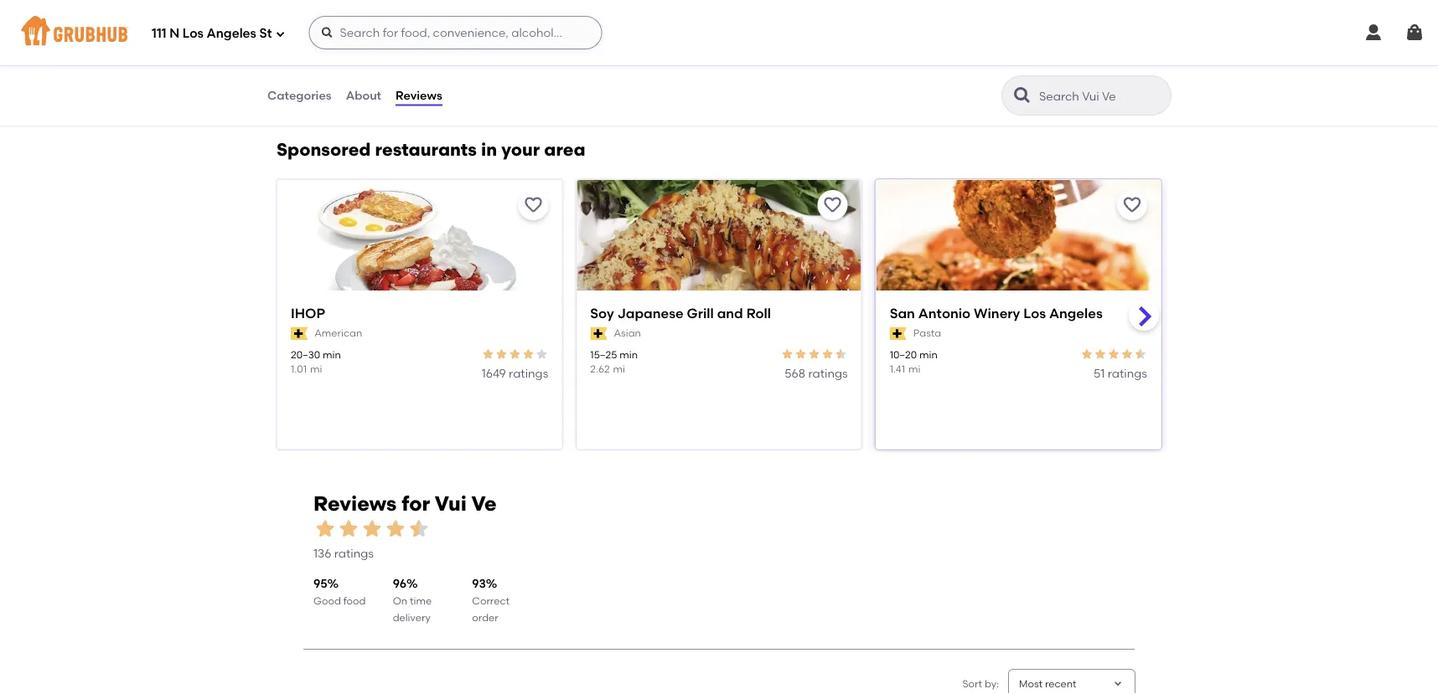 Task type: describe. For each thing, give the bounding box(es) containing it.
111 n los angeles st
[[152, 26, 272, 41]]

los inside 'link'
[[1023, 306, 1046, 322]]

subscription pass image for ihop
[[291, 327, 308, 341]]

ihop link
[[291, 304, 548, 323]]

san antonio winery los angeles
[[890, 306, 1103, 322]]

min for ihop
[[323, 349, 341, 361]]

96
[[393, 577, 406, 591]]

american
[[314, 327, 362, 340]]

soy japanese grill and roll
[[590, 306, 771, 322]]

soy japanese grill and roll logo image
[[577, 180, 861, 321]]

Search Vui Ve search field
[[1037, 88, 1166, 104]]

food
[[343, 595, 366, 607]]

grill
[[687, 306, 714, 322]]

main navigation navigation
[[0, 0, 1438, 65]]

min for soy japanese grill and roll
[[620, 349, 638, 361]]

vui
[[435, 492, 467, 516]]

Search for food, convenience, alcohol... search field
[[309, 16, 602, 49]]

by:
[[985, 678, 999, 690]]

most
[[1019, 678, 1043, 690]]

136
[[313, 547, 331, 561]]

min for san antonio winery los angeles
[[919, 349, 938, 361]]

winery
[[974, 306, 1020, 322]]

1.01
[[291, 363, 307, 375]]

mi for soy japanese grill and roll
[[613, 363, 625, 375]]

95 good food
[[313, 577, 366, 607]]

angeles inside 'link'
[[1049, 306, 1103, 322]]

96 on time delivery
[[393, 577, 432, 624]]

categories button
[[266, 65, 332, 126]]

delivery
[[393, 612, 431, 624]]

15–25 min 2.62 mi
[[590, 349, 638, 375]]

subscription pass image for soy japanese grill and roll
[[590, 327, 607, 341]]

sort by:
[[962, 678, 999, 690]]

1 horizontal spatial svg image
[[1405, 23, 1425, 43]]

1649 ratings
[[482, 367, 548, 381]]

reviews button
[[395, 65, 443, 126]]

for
[[402, 492, 430, 516]]

15–25
[[590, 349, 617, 361]]

Sort by: field
[[1019, 677, 1077, 692]]

antonio
[[918, 306, 971, 322]]

reviews for vui ve
[[313, 492, 497, 516]]

asian
[[614, 327, 641, 340]]

111
[[152, 26, 166, 41]]

ihop
[[291, 306, 325, 322]]

0 horizontal spatial svg image
[[275, 29, 285, 39]]

on
[[393, 595, 407, 607]]

los inside main navigation navigation
[[183, 26, 204, 41]]

order
[[472, 612, 498, 624]]

10–20 min 1.41 mi
[[890, 349, 938, 375]]

most recent
[[1019, 678, 1077, 690]]

angeles inside main navigation navigation
[[207, 26, 256, 41]]

1.41
[[890, 363, 905, 375]]

n
[[169, 26, 180, 41]]

ratings for soy japanese grill and roll
[[808, 367, 848, 381]]

20–30
[[291, 349, 320, 361]]

san
[[890, 306, 915, 322]]

san antonio winery los angeles logo image
[[876, 180, 1161, 321]]

in
[[481, 139, 497, 161]]

japanese
[[617, 306, 684, 322]]

sponsored restaurants in your area
[[277, 139, 585, 161]]

0 horizontal spatial svg image
[[321, 26, 334, 39]]



Task type: locate. For each thing, give the bounding box(es) containing it.
mi right 1.41
[[908, 363, 920, 375]]

reviews up 136 ratings
[[313, 492, 397, 516]]

1 horizontal spatial save this restaurant image
[[823, 195, 843, 215]]

mi inside the 15–25 min 2.62 mi
[[613, 363, 625, 375]]

subscription pass image
[[291, 327, 308, 341], [590, 327, 607, 341], [890, 327, 907, 341]]

min down asian
[[620, 349, 638, 361]]

1 vertical spatial los
[[1023, 306, 1046, 322]]

1 horizontal spatial los
[[1023, 306, 1046, 322]]

reviews up restaurants
[[396, 88, 442, 103]]

svg image
[[1405, 23, 1425, 43], [275, 29, 285, 39]]

min inside "20–30 min 1.01 mi"
[[323, 349, 341, 361]]

min inside 10–20 min 1.41 mi
[[919, 349, 938, 361]]

2 min from the left
[[620, 349, 638, 361]]

ratings right 1649
[[509, 367, 548, 381]]

save this restaurant image
[[1122, 195, 1142, 215]]

2 horizontal spatial subscription pass image
[[890, 327, 907, 341]]

1 save this restaurant image from the left
[[523, 195, 543, 215]]

save this restaurant image for soy japanese grill and roll
[[823, 195, 843, 215]]

ratings right 51
[[1108, 367, 1147, 381]]

ihop logo image
[[277, 180, 562, 321]]

ratings right 136
[[334, 547, 374, 561]]

mi for san antonio winery los angeles
[[908, 363, 920, 375]]

ve
[[471, 492, 497, 516]]

angeles up 51
[[1049, 306, 1103, 322]]

1 horizontal spatial save this restaurant button
[[818, 190, 848, 220]]

save this restaurant image for ihop
[[523, 195, 543, 215]]

mi inside "20–30 min 1.01 mi"
[[310, 363, 322, 375]]

0 horizontal spatial angeles
[[207, 26, 256, 41]]

1 min from the left
[[323, 349, 341, 361]]

and
[[717, 306, 743, 322]]

2 horizontal spatial save this restaurant button
[[1117, 190, 1147, 220]]

51
[[1094, 367, 1105, 381]]

1649
[[482, 367, 506, 381]]

subscription pass image down san
[[890, 327, 907, 341]]

about button
[[345, 65, 382, 126]]

0 horizontal spatial save this restaurant image
[[523, 195, 543, 215]]

2.62
[[590, 363, 610, 375]]

star icon image
[[481, 348, 495, 361], [495, 348, 508, 361], [508, 348, 522, 361], [522, 348, 535, 361], [535, 348, 548, 361], [781, 348, 794, 361], [794, 348, 808, 361], [808, 348, 821, 361], [821, 348, 834, 361], [834, 348, 848, 361], [834, 348, 848, 361], [1080, 348, 1094, 361], [1094, 348, 1107, 361], [1107, 348, 1120, 361], [1120, 348, 1134, 361], [1134, 348, 1147, 361], [1134, 348, 1147, 361], [313, 517, 337, 541], [337, 517, 360, 541], [360, 517, 384, 541], [384, 517, 407, 541], [407, 517, 431, 541], [407, 517, 431, 541]]

3 subscription pass image from the left
[[890, 327, 907, 341]]

roll
[[746, 306, 771, 322]]

20–30 min 1.01 mi
[[291, 349, 341, 375]]

mi
[[310, 363, 322, 375], [613, 363, 625, 375], [908, 363, 920, 375]]

136 ratings
[[313, 547, 374, 561]]

2 save this restaurant image from the left
[[823, 195, 843, 215]]

1 subscription pass image from the left
[[291, 327, 308, 341]]

min
[[323, 349, 341, 361], [620, 349, 638, 361], [919, 349, 938, 361]]

about
[[346, 88, 381, 103]]

ratings for ihop
[[509, 367, 548, 381]]

0 horizontal spatial los
[[183, 26, 204, 41]]

subscription pass image up 20–30
[[291, 327, 308, 341]]

good
[[313, 595, 341, 607]]

2 subscription pass image from the left
[[590, 327, 607, 341]]

los right n
[[183, 26, 204, 41]]

95
[[313, 577, 327, 591]]

san antonio winery los angeles link
[[890, 304, 1147, 323]]

save this restaurant button for san
[[1117, 190, 1147, 220]]

categories
[[267, 88, 332, 103]]

568
[[785, 367, 805, 381]]

save this restaurant button
[[518, 190, 548, 220], [818, 190, 848, 220], [1117, 190, 1147, 220]]

mi inside 10–20 min 1.41 mi
[[908, 363, 920, 375]]

2 save this restaurant button from the left
[[818, 190, 848, 220]]

subscription pass image for san antonio winery los angeles
[[890, 327, 907, 341]]

ratings right 568
[[808, 367, 848, 381]]

0 horizontal spatial subscription pass image
[[291, 327, 308, 341]]

0 vertical spatial reviews
[[396, 88, 442, 103]]

1 horizontal spatial svg image
[[1363, 23, 1384, 43]]

ratings
[[509, 367, 548, 381], [808, 367, 848, 381], [1108, 367, 1147, 381], [334, 547, 374, 561]]

sponsored
[[277, 139, 371, 161]]

1 vertical spatial reviews
[[313, 492, 397, 516]]

reviews for reviews
[[396, 88, 442, 103]]

reviews
[[396, 88, 442, 103], [313, 492, 397, 516]]

2 horizontal spatial mi
[[908, 363, 920, 375]]

your
[[501, 139, 540, 161]]

los right winery
[[1023, 306, 1046, 322]]

recent
[[1045, 678, 1077, 690]]

reviews inside button
[[396, 88, 442, 103]]

caret down icon image
[[1111, 678, 1125, 691]]

correct
[[472, 595, 510, 607]]

soy
[[590, 306, 614, 322]]

reviews for reviews for vui ve
[[313, 492, 397, 516]]

st
[[259, 26, 272, 41]]

0 horizontal spatial mi
[[310, 363, 322, 375]]

0 vertical spatial angeles
[[207, 26, 256, 41]]

0 vertical spatial los
[[183, 26, 204, 41]]

min down pasta
[[919, 349, 938, 361]]

los
[[183, 26, 204, 41], [1023, 306, 1046, 322]]

ratings for san antonio winery los angeles
[[1108, 367, 1147, 381]]

3 mi from the left
[[908, 363, 920, 375]]

568 ratings
[[785, 367, 848, 381]]

0 horizontal spatial save this restaurant button
[[518, 190, 548, 220]]

93
[[472, 577, 486, 591]]

pasta
[[913, 327, 941, 340]]

3 min from the left
[[919, 349, 938, 361]]

2 horizontal spatial min
[[919, 349, 938, 361]]

51 ratings
[[1094, 367, 1147, 381]]

restaurants
[[375, 139, 477, 161]]

min inside the 15–25 min 2.62 mi
[[620, 349, 638, 361]]

svg image
[[1363, 23, 1384, 43], [321, 26, 334, 39]]

angeles left st
[[207, 26, 256, 41]]

sort
[[962, 678, 982, 690]]

area
[[544, 139, 585, 161]]

2 mi from the left
[[613, 363, 625, 375]]

3 save this restaurant button from the left
[[1117, 190, 1147, 220]]

time
[[410, 595, 432, 607]]

angeles
[[207, 26, 256, 41], [1049, 306, 1103, 322]]

subscription pass image down "soy"
[[590, 327, 607, 341]]

0 horizontal spatial min
[[323, 349, 341, 361]]

1 vertical spatial angeles
[[1049, 306, 1103, 322]]

1 horizontal spatial angeles
[[1049, 306, 1103, 322]]

soy japanese grill and roll link
[[590, 304, 848, 323]]

1 mi from the left
[[310, 363, 322, 375]]

save this restaurant image
[[523, 195, 543, 215], [823, 195, 843, 215]]

93 correct order
[[472, 577, 510, 624]]

1 horizontal spatial subscription pass image
[[590, 327, 607, 341]]

search icon image
[[1012, 85, 1032, 106]]

1 horizontal spatial min
[[620, 349, 638, 361]]

1 horizontal spatial mi
[[613, 363, 625, 375]]

min down american
[[323, 349, 341, 361]]

save this restaurant button for soy
[[818, 190, 848, 220]]

1 save this restaurant button from the left
[[518, 190, 548, 220]]

mi right 2.62
[[613, 363, 625, 375]]

mi for ihop
[[310, 363, 322, 375]]

10–20
[[890, 349, 917, 361]]

mi right 1.01
[[310, 363, 322, 375]]



Task type: vqa. For each thing, say whether or not it's contained in the screenshot.
Categories
yes



